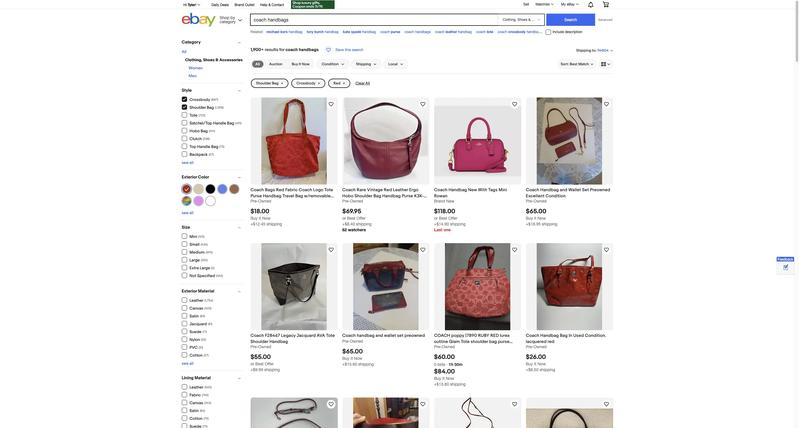 Task type: describe. For each thing, give the bounding box(es) containing it.
offer for $69.95
[[357, 216, 366, 221]]

tote inside coach bags red fabric coach logo tote purse handbag travel bag w/removable pouch
[[325, 187, 333, 193]]

ergo
[[409, 187, 419, 193]]

now for coach handbag and wallet set preowned
[[354, 357, 362, 361]]

0 vertical spatial new
[[468, 187, 477, 193]]

coach red solid leather shoulder handbag image
[[251, 398, 338, 429]]

·
[[447, 363, 448, 367]]

1,900 + results for coach handbags
[[251, 47, 319, 53]]

coach handbag and wallet set preowned excellent condition pre-owned
[[526, 187, 611, 204]]

offer for $118.00
[[449, 216, 457, 221]]

bag down (887)
[[207, 105, 214, 110]]

coach handbag bag in used condition. lacquered red image
[[537, 244, 602, 331]]

+$14.90
[[434, 222, 449, 227]]

coach for bag
[[545, 30, 554, 34]]

it up crossbody link
[[299, 62, 301, 67]]

1 all from the top
[[189, 160, 194, 165]]

bag left (314) in the top of the page
[[201, 129, 208, 134]]

accessories
[[220, 58, 243, 62]]

coach handbag bag in used condition. lacquered red heading
[[526, 333, 606, 345]]

shipping for $18.00 buy it now +$12.45 shipping
[[267, 222, 282, 227]]

coach handbag bag in used condition. lacquered red pre-owned
[[526, 333, 606, 350]]

(120)
[[198, 235, 205, 239]]

tote left the (723)
[[190, 113, 198, 118]]

coach handbag and wallet set preowned excellent condition image
[[537, 98, 602, 185]]

watch coach handbag and wallet set preowned excellent condition image
[[603, 101, 610, 108]]

now for coach handbag bag in used condition. lacquered red
[[538, 362, 546, 367]]

see all button for material
[[182, 361, 194, 366]]

now inside the $60.00 0 bids · 1h 50m $84.00 buy it now +$13.80 shipping
[[446, 377, 454, 381]]

suede (71)
[[190, 330, 207, 335]]

(6)
[[211, 266, 215, 270]]

spade
[[351, 30, 361, 34]]

tote inside the 'coach poppy 17890 ruby red lurex outline glam tote shoulder bag purse handbag'
[[461, 339, 470, 345]]

men link
[[189, 74, 197, 78]]

outline
[[434, 339, 448, 345]]

(86)
[[200, 409, 205, 413]]

cotton (27)
[[190, 353, 209, 358]]

see all for color
[[182, 211, 194, 216]]

bag left (73)
[[211, 144, 218, 149]]

shipping for $26.00 buy it now +$8.50 shipping
[[540, 368, 555, 373]]

daily
[[212, 3, 219, 7]]

kors
[[280, 30, 288, 34]]

shop by category
[[220, 15, 236, 24]]

bag down auction link
[[272, 81, 279, 86]]

ebay
[[567, 2, 575, 6]]

coach left logo
[[299, 187, 312, 193]]

buy for coach handbag and wallet set preowned
[[342, 357, 350, 361]]

buy for coach handbag and wallet set preowned excellent condition
[[526, 216, 533, 221]]

(352)
[[201, 258, 208, 262]]

coach rare vintage red leather ergo hobo shoulder bag handbag purse k3k- 9219 link
[[342, 187, 430, 205]]

hobo inside coach rare vintage red leather ergo hobo shoulder bag handbag purse k3k- 9219
[[342, 194, 354, 199]]

red inside coach bags red fabric coach logo tote purse handbag travel bag w/removable pouch
[[276, 187, 284, 193]]

handbag inside coach handbag bag in used condition. lacquered red pre-owned
[[541, 333, 559, 339]]

kate spade handbag
[[343, 30, 376, 34]]

+
[[261, 47, 264, 53]]

exterior for exterior color
[[182, 175, 197, 180]]

watch coach legacy jacquard ava tote shoulder handbag silver/grey /black f57246 image
[[603, 401, 610, 408]]

(27) for style
[[209, 153, 214, 156]]

watchlist link
[[532, 1, 556, 8]]

$26.00
[[526, 354, 546, 362]]

brand inside account navigation
[[235, 3, 244, 7]]

red
[[491, 333, 499, 339]]

medium
[[190, 250, 205, 255]]

handbag inside coach handbag and wallet set preowned pre-owned
[[357, 333, 375, 339]]

2 vertical spatial all
[[366, 81, 370, 86]]

pre- up $69.95
[[342, 199, 350, 204]]

listing options selector. gallery view selected. image
[[601, 62, 611, 67]]

shoulder bag (1,358)
[[190, 105, 224, 110]]

leather
[[446, 30, 457, 34]]

coach rare vintage red leather ergo hobo shoulder bag handbag purse k3k-9219 image
[[344, 98, 428, 185]]

shop by category banner
[[180, 0, 613, 28]]

shoulder up tote (723)
[[190, 105, 206, 110]]

owned up $18.00
[[258, 199, 271, 204]]

bag inside coach bags red fabric coach logo tote purse handbag travel bag w/removable pouch
[[295, 194, 303, 199]]

buy it now link
[[288, 61, 313, 68]]

not
[[190, 274, 196, 279]]

watch coach black leather large tote handbag red interior. beautiful image
[[419, 401, 426, 408]]

17890
[[465, 333, 477, 339]]

0 vertical spatial bag
[[555, 30, 561, 34]]

shipping for $65.00 buy it now +$15.60 shipping
[[358, 362, 374, 367]]

bag left (601) at left
[[227, 121, 234, 126]]

kate
[[343, 30, 350, 34]]

exterior material button
[[182, 289, 243, 294]]

watch coach handbag and wallet set preowned image
[[419, 247, 426, 254]]

pre-owned for $60.00
[[434, 345, 455, 350]]

pre- down coach on the right bottom of page
[[434, 345, 442, 350]]

+$15.60
[[342, 362, 357, 367]]

1 vertical spatial large
[[200, 266, 210, 271]]

now for coach handbag and wallet set preowned excellent condition
[[538, 216, 546, 221]]

or for $118.00
[[434, 216, 438, 221]]

to
[[592, 48, 596, 53]]

get the coupon image
[[291, 0, 335, 9]]

coach handbag new with tags mini rowan heading
[[434, 187, 507, 199]]

now for coach bags red fabric coach logo tote purse handbag travel bag w/removable pouch
[[262, 216, 271, 221]]

purse inside coach rare vintage red leather ergo hobo shoulder bag handbag purse k3k- 9219
[[402, 194, 413, 199]]

michael kors handbag
[[266, 30, 303, 34]]

daily deals
[[212, 3, 229, 7]]

pre- up $18.00
[[251, 199, 258, 204]]

watch coach handbag new with tags mini rowan image
[[511, 101, 518, 108]]

owned up $69.95
[[350, 199, 363, 204]]

coach handbag and wallet set preowned pre-owned
[[342, 333, 425, 344]]

none submit inside the shop by category banner
[[547, 14, 595, 26]]

best for $55.00
[[255, 362, 264, 367]]

buy down 1,900 + results for coach handbags
[[292, 62, 298, 67]]

canvas for canvas (243)
[[190, 401, 203, 406]]

1 see all button from the top
[[182, 160, 194, 165]]

satchel/top
[[190, 121, 212, 126]]

fabric (745)
[[190, 393, 209, 398]]

pre-owned for $69.95
[[342, 199, 363, 204]]

pre- inside coach handbag and wallet set preowned pre-owned
[[342, 339, 350, 344]]

my ebay link
[[558, 1, 581, 8]]

watchers
[[348, 228, 366, 233]]

exterior color button
[[182, 175, 243, 180]]

large (352)
[[190, 258, 208, 263]]

canvas for canvas (403)
[[190, 306, 203, 311]]

(243)
[[204, 401, 211, 405]]

ruby
[[478, 333, 490, 339]]

description
[[565, 30, 583, 34]]

f28467
[[265, 333, 280, 339]]

coach for coach handbag and wallet set preowned excellent condition pre-owned
[[526, 187, 540, 193]]

1 vertical spatial mini
[[190, 234, 197, 239]]

coach
[[434, 333, 450, 339]]

handbag for leather
[[458, 30, 472, 34]]

$60.00
[[434, 354, 455, 362]]

coach for coach bags red fabric coach logo tote purse handbag travel bag w/removable pouch
[[251, 187, 264, 193]]

ava
[[317, 333, 325, 339]]

0 vertical spatial all link
[[182, 49, 187, 54]]

coach rare vintage red leather ergo hobo shoulder bag handbag purse k3k- 9219
[[342, 187, 424, 205]]

coach rare vintage red leather ergo hobo shoulder bag handbag purse k3k- 9219 heading
[[342, 187, 427, 205]]

coach poppy 17890 ruby red lurex outline glam tote shoulder bag purse handbag heading
[[434, 333, 513, 351]]

see for material
[[182, 361, 189, 366]]

coach for handbags
[[405, 30, 414, 34]]

(79)
[[204, 417, 209, 421]]

coach handbag and wallet set preowned excellent condition link
[[526, 187, 613, 199]]

pre- inside coach f28467 legacy jacquard ava tote shoulder handbag pre-owned
[[251, 345, 258, 350]]

tyler
[[188, 3, 196, 7]]

(27) for exterior material
[[204, 354, 209, 358]]

legacy
[[281, 333, 296, 339]]

condition button
[[317, 60, 349, 69]]

material for lining material
[[195, 376, 211, 381]]

coach for crossbody
[[498, 30, 507, 34]]

coach poppy 17890 ruby red lurex outline glam tote shoulder bag purse handbag
[[434, 333, 510, 351]]

$18.00
[[251, 208, 270, 216]]

shoulder inside coach f28467 legacy jacquard ava tote shoulder handbag pre-owned
[[251, 339, 269, 345]]

leather for fabric
[[190, 385, 203, 390]]

hi
[[183, 3, 187, 7]]

1 horizontal spatial all
[[256, 62, 260, 67]]

women
[[189, 66, 203, 71]]

it for coach handbag bag in used condition. lacquered red
[[534, 362, 537, 367]]

auction
[[269, 62, 283, 67]]

handbag inside the coach handbag and wallet set preowned excellent condition pre-owned
[[541, 187, 559, 193]]

wallet
[[569, 187, 581, 193]]

tags
[[488, 187, 498, 193]]

shoulder inside coach rare vintage red leather ergo hobo shoulder bag handbag purse k3k- 9219
[[355, 194, 373, 199]]

shipping to : 94804
[[576, 48, 609, 53]]

or inside $55.00 or best offer +$9.99 shipping
[[251, 362, 254, 367]]

red inside coach rare vintage red leather ergo hobo shoulder bag handbag purse k3k- 9219
[[384, 187, 392, 193]]

1,900
[[251, 47, 261, 53]]

0 horizontal spatial jacquard
[[190, 322, 207, 327]]

coach bags red fabric coach logo tote purse handbag travel bag w/removable pouch image
[[262, 98, 327, 185]]

wallet
[[384, 333, 396, 339]]

deals
[[220, 3, 229, 7]]

coach bags red fabric coach logo tote purse handbag travel bag w/removable pouch link
[[251, 187, 338, 205]]

red inside red link
[[334, 81, 341, 86]]

shipping for $65.00 buy it now +$18.95 shipping
[[542, 222, 558, 227]]

preowned
[[405, 333, 425, 339]]

crossbody for crossbody (887)
[[190, 97, 210, 102]]

0 horizontal spatial purse
[[391, 30, 400, 34]]

1 vertical spatial &
[[216, 58, 219, 62]]

coach for coach handbag and wallet set preowned pre-owned
[[342, 333, 356, 339]]

brand outlet link
[[235, 2, 255, 8]]

help & contact
[[260, 3, 284, 7]]

shop by category button
[[217, 13, 243, 25]]

bags
[[265, 187, 275, 193]]

satin (86)
[[190, 409, 205, 414]]

$69.95
[[342, 208, 361, 216]]

glam
[[449, 339, 460, 345]]

clutch (238)
[[190, 136, 210, 141]]

0 vertical spatial large
[[190, 258, 200, 263]]

save
[[336, 48, 344, 52]]

tory
[[307, 30, 313, 34]]

main content containing $18.00
[[248, 37, 616, 429]]

coach handbag and wallet set preowned excellent condition heading
[[526, 187, 611, 199]]

all for color
[[189, 211, 194, 216]]

preowned
[[590, 187, 611, 193]]



Task type: vqa. For each thing, say whether or not it's contained in the screenshot.


Task type: locate. For each thing, give the bounding box(es) containing it.
1 vertical spatial material
[[195, 376, 211, 381]]

handbag for crossbody
[[527, 30, 540, 34]]

material for exterior material
[[198, 289, 214, 294]]

canvas up satin (83)
[[190, 306, 203, 311]]

coach for leather
[[435, 30, 445, 34]]

include
[[553, 30, 564, 34]]

handle for satchel/top
[[213, 121, 226, 126]]

0 horizontal spatial and
[[376, 333, 383, 339]]

account navigation
[[180, 0, 613, 10]]

2 horizontal spatial offer
[[449, 216, 457, 221]]

coach purse
[[380, 30, 400, 34]]

logo
[[313, 187, 324, 193]]

now inside $65.00 buy it now +$18.95 shipping
[[538, 216, 546, 221]]

it for coach bags red fabric coach logo tote purse handbag travel bag w/removable pouch
[[259, 216, 261, 221]]

1 vertical spatial handbags
[[299, 47, 319, 53]]

hobo up clutch
[[190, 129, 200, 134]]

coach inside coach handbag bag in used condition. lacquered red pre-owned
[[526, 333, 540, 339]]

pre- inside the coach handbag and wallet set preowned excellent condition pre-owned
[[526, 199, 534, 204]]

0 vertical spatial see all button
[[182, 160, 194, 165]]

shoulder
[[471, 339, 488, 345]]

and left wallet
[[376, 333, 383, 339]]

exterior material
[[182, 289, 214, 294]]

related:
[[251, 30, 264, 34]]

purse down lurex
[[498, 339, 510, 345]]

coach inside the coach tote
[[476, 30, 486, 34]]

tote
[[487, 30, 493, 34]]

bag right travel
[[295, 194, 303, 199]]

1 vertical spatial bag
[[489, 339, 497, 345]]

handbag down vintage on the left top of the page
[[382, 194, 401, 199]]

1 see from the top
[[182, 160, 189, 165]]

satin for satin (83)
[[190, 314, 199, 319]]

it inside $65.00 buy it now +$18.95 shipping
[[534, 216, 537, 221]]

owned inside coach f28467 legacy jacquard ava tote shoulder handbag pre-owned
[[258, 345, 271, 350]]

buy inside the $60.00 0 bids · 1h 50m $84.00 buy it now +$13.80 shipping
[[434, 377, 441, 381]]

it inside $18.00 buy it now +$12.45 shipping
[[259, 216, 261, 221]]

1 horizontal spatial or
[[342, 216, 346, 221]]

clothing,
[[185, 58, 202, 62]]

fabric inside coach bags red fabric coach logo tote purse handbag travel bag w/removable pouch
[[285, 187, 298, 193]]

pvc
[[190, 345, 198, 350]]

one
[[444, 228, 451, 233]]

owned inside coach handbag and wallet set preowned pre-owned
[[350, 339, 363, 344]]

1 horizontal spatial brand
[[434, 199, 445, 204]]

$84.00
[[434, 369, 455, 376]]

1 purse from the left
[[251, 194, 262, 199]]

coach inside coach handbag new with tags mini rowan brand new
[[434, 187, 448, 193]]

owned up $55.00 at the left
[[258, 345, 271, 350]]

purse down ergo in the top right of the page
[[402, 194, 413, 199]]

0 horizontal spatial brand
[[235, 3, 244, 7]]

(27) inside 'backpack (27)'
[[209, 153, 214, 156]]

handbag inside coach crossbody handbag
[[527, 30, 540, 34]]

1 horizontal spatial fabric
[[285, 187, 298, 193]]

and for wallet
[[376, 333, 383, 339]]

(27) inside cotton (27)
[[204, 354, 209, 358]]

and inside coach handbag and wallet set preowned pre-owned
[[376, 333, 383, 339]]

(723)
[[199, 113, 205, 117]]

(81)
[[208, 322, 212, 326]]

satin (83)
[[190, 314, 205, 319]]

new up '$118.00'
[[446, 199, 455, 204]]

1 horizontal spatial mini
[[499, 187, 507, 193]]

best inside $69.95 or best offer +$8.40 shipping 62 watchers
[[347, 216, 356, 221]]

best up +$9.99
[[255, 362, 264, 367]]

bag inside the 'coach poppy 17890 ruby red lurex outline glam tote shoulder bag purse handbag'
[[489, 339, 497, 345]]

coach handbag and wallet set preowned heading
[[342, 333, 425, 339]]

1 vertical spatial jacquard
[[297, 333, 316, 339]]

pre-owned up $18.00
[[251, 199, 271, 204]]

purse
[[251, 194, 262, 199], [402, 194, 413, 199]]

1 horizontal spatial crossbody
[[297, 81, 316, 86]]

buy inside $65.00 buy it now +$18.95 shipping
[[526, 216, 533, 221]]

coach bags red fabric coach logo tote purse handbag travel bag w/removable pouch heading
[[251, 187, 334, 205]]

shipping inside $65.00 buy it now +$18.95 shipping
[[542, 222, 558, 227]]

fabric up travel
[[285, 187, 298, 193]]

bag left in
[[560, 333, 568, 339]]

offer down '$118.00'
[[449, 216, 457, 221]]

jacquard
[[190, 322, 207, 327], [297, 333, 316, 339]]

0 horizontal spatial all
[[182, 49, 187, 54]]

handbag right burch
[[325, 30, 339, 34]]

coach inside coach purse
[[380, 30, 390, 34]]

coach f28467 legacy jacquard ava tote shoulder handbag image
[[262, 244, 327, 331]]

shipping
[[267, 222, 282, 227], [356, 222, 372, 227], [450, 222, 466, 227], [542, 222, 558, 227], [358, 362, 374, 367], [264, 368, 280, 373], [540, 368, 555, 373], [450, 383, 466, 387]]

(238)
[[203, 137, 210, 141]]

or inside $69.95 or best offer +$8.40 shipping 62 watchers
[[342, 216, 346, 221]]

shipping inside the $60.00 0 bids · 1h 50m $84.00 buy it now +$13.80 shipping
[[450, 383, 466, 387]]

0 horizontal spatial new
[[446, 199, 455, 204]]

0 horizontal spatial handbags
[[299, 47, 319, 53]]

2 all from the top
[[189, 211, 194, 216]]

see all button up size
[[182, 211, 194, 216]]

(52)
[[201, 338, 206, 342]]

2 purse from the left
[[402, 194, 413, 199]]

1 horizontal spatial handle
[[213, 121, 226, 126]]

0 horizontal spatial red
[[276, 187, 284, 193]]

coach handbag new with tags mini rowan image
[[434, 106, 521, 177]]

0 vertical spatial handle
[[213, 121, 226, 126]]

0 horizontal spatial all link
[[182, 49, 187, 54]]

2 see from the top
[[182, 211, 189, 216]]

watch coach bags red fabric coach logo tote purse handbag travel bag w/removable pouch image
[[328, 101, 335, 108]]

handbag inside coach f28467 legacy jacquard ava tote shoulder handbag pre-owned
[[270, 339, 288, 345]]

0 horizontal spatial pre-owned
[[251, 199, 271, 204]]

0 vertical spatial and
[[560, 187, 568, 193]]

rowan
[[434, 194, 448, 199]]

pre-owned up $69.95
[[342, 199, 363, 204]]

bag down vintage on the left top of the page
[[374, 194, 381, 199]]

2 see all from the top
[[182, 211, 194, 216]]

crossbody
[[508, 30, 526, 34]]

shipping for shipping
[[356, 62, 371, 67]]

(27) down '(52)'
[[204, 354, 209, 358]]

mini inside coach handbag new with tags mini rowan brand new
[[499, 187, 507, 193]]

hobo up 9219
[[342, 194, 354, 199]]

new left with
[[468, 187, 477, 193]]

1 horizontal spatial handbags
[[415, 30, 431, 34]]

cotton (79)
[[190, 417, 209, 421]]

3 all from the top
[[189, 361, 194, 366]]

coach for coach handbag new with tags mini rowan brand new
[[434, 187, 448, 193]]

& inside help & contact link
[[269, 3, 271, 7]]

watch coach handbag bag in used condition. lacquered red image
[[603, 247, 610, 254]]

1 horizontal spatial red
[[334, 81, 341, 86]]

excellent
[[526, 194, 545, 199]]

0 vertical spatial fabric
[[285, 187, 298, 193]]

0 vertical spatial leather
[[393, 187, 408, 193]]

shipping inside $65.00 buy it now +$15.60 shipping
[[358, 362, 374, 367]]

3 see all from the top
[[182, 361, 194, 366]]

clothing, shoes & accessories
[[185, 58, 243, 62]]

2 vertical spatial see all
[[182, 361, 194, 366]]

vintage
[[367, 187, 383, 193]]

not specified (562)
[[190, 274, 223, 279]]

best right sort:
[[570, 62, 578, 67]]

shipping for $55.00 or best offer +$9.99 shipping
[[264, 368, 280, 373]]

shipping inside shipping to : 94804
[[576, 48, 591, 53]]

2 exterior from the top
[[182, 289, 197, 294]]

shipping inside dropdown button
[[356, 62, 371, 67]]

shipping inside $69.95 or best offer +$8.40 shipping 62 watchers
[[356, 222, 372, 227]]

it inside $26.00 buy it now +$8.50 shipping
[[534, 362, 537, 367]]

cotton down satin (86)
[[190, 417, 203, 421]]

main content
[[248, 37, 616, 429]]

handle up (314) in the top of the page
[[213, 121, 226, 126]]

satin left (83)
[[190, 314, 199, 319]]

coach for coach handbag bag in used condition. lacquered red pre-owned
[[526, 333, 540, 339]]

coach f28467 legacy jacquard ava tote shoulder handbag heading
[[251, 333, 335, 345]]

1 horizontal spatial &
[[269, 3, 271, 7]]

1 canvas from the top
[[190, 306, 203, 311]]

leather up fabric (745)
[[190, 385, 203, 390]]

1 horizontal spatial hobo
[[342, 194, 354, 199]]

shoulder down all text field
[[256, 81, 271, 86]]

coach handbags
[[405, 30, 431, 34]]

in
[[569, 333, 572, 339]]

it inside $65.00 buy it now +$15.60 shipping
[[351, 357, 353, 361]]

purse inside coach bags red fabric coach logo tote purse handbag travel bag w/removable pouch
[[251, 194, 262, 199]]

see all
[[182, 160, 194, 165], [182, 211, 194, 216], [182, 361, 194, 366]]

or for $69.95
[[342, 216, 346, 221]]

shipping right +$8.50
[[540, 368, 555, 373]]

0 horizontal spatial fabric
[[190, 393, 201, 398]]

bag inside coach handbag bag in used condition. lacquered red pre-owned
[[560, 333, 568, 339]]

handbag inside coach handbag new with tags mini rowan brand new
[[449, 187, 467, 193]]

offer inside $69.95 or best offer +$8.40 shipping 62 watchers
[[357, 216, 366, 221]]

handbag
[[449, 187, 467, 193], [541, 187, 559, 193], [263, 194, 282, 199], [382, 194, 401, 199], [541, 333, 559, 339], [270, 339, 288, 345]]

canvas (403)
[[190, 306, 212, 311]]

cotton for cotton (27)
[[190, 353, 203, 358]]

1 vertical spatial see
[[182, 211, 189, 216]]

1 vertical spatial new
[[446, 199, 455, 204]]

$26.00 buy it now +$8.50 shipping
[[526, 354, 555, 373]]

lining material button
[[182, 376, 243, 381]]

handbags inside main content
[[299, 47, 319, 53]]

pre-owned for $18.00
[[251, 199, 271, 204]]

all down cotton (27)
[[189, 361, 194, 366]]

handle for top
[[197, 144, 210, 149]]

0 vertical spatial purse
[[391, 30, 400, 34]]

crossbody (887)
[[190, 97, 218, 102]]

brand left outlet
[[235, 3, 244, 7]]

0 vertical spatial canvas
[[190, 306, 203, 311]]

feedback
[[778, 258, 793, 262]]

auction link
[[266, 61, 286, 68]]

crossbody for crossbody
[[297, 81, 316, 86]]

handbag inside coach bags red fabric coach logo tote purse handbag travel bag w/removable pouch
[[263, 194, 282, 199]]

now down $18.00
[[262, 216, 271, 221]]

cotton for cotton (79)
[[190, 417, 203, 421]]

see all for material
[[182, 361, 194, 366]]

$60.00 0 bids · 1h 50m $84.00 buy it now +$13.80 shipping
[[434, 354, 466, 387]]

buy for coach bags red fabric coach logo tote purse handbag travel bag w/removable pouch
[[251, 216, 258, 221]]

bag down red
[[489, 339, 497, 345]]

$65.00 up +$18.95 in the bottom of the page
[[526, 208, 547, 216]]

shipping left to
[[576, 48, 591, 53]]

$65.00 for pre-
[[342, 349, 363, 356]]

All selected text field
[[256, 62, 260, 67]]

buy up +$18.95 in the bottom of the page
[[526, 216, 533, 221]]

coach for coach rare vintage red leather ergo hobo shoulder bag handbag purse k3k- 9219
[[342, 187, 356, 193]]

2 vertical spatial see
[[182, 361, 189, 366]]

0 horizontal spatial mini
[[190, 234, 197, 239]]

handbag inside tory burch handbag
[[325, 30, 339, 34]]

2 satin from the top
[[190, 409, 199, 414]]

coach for purse
[[380, 30, 390, 34]]

lining material
[[182, 376, 211, 381]]

bag inside coach rare vintage red leather ergo hobo shoulder bag handbag purse k3k- 9219
[[374, 194, 381, 199]]

2 vertical spatial all
[[189, 361, 194, 366]]

0 vertical spatial crossbody
[[297, 81, 316, 86]]

now inside $26.00 buy it now +$8.50 shipping
[[538, 362, 546, 367]]

it for coach handbag and wallet set preowned
[[351, 357, 353, 361]]

0 horizontal spatial &
[[216, 58, 219, 62]]

!
[[196, 3, 196, 7]]

2 horizontal spatial or
[[434, 216, 438, 221]]

your shopping cart image
[[603, 1, 609, 7]]

offer inside the $118.00 or best offer +$14.90 shipping last one
[[449, 216, 457, 221]]

(403)
[[204, 307, 212, 310]]

tote (723)
[[190, 113, 205, 118]]

1 vertical spatial purse
[[498, 339, 510, 345]]

tote right ava
[[326, 333, 335, 339]]

+$9.99
[[251, 368, 263, 373]]

shipping right +$18.95 in the bottom of the page
[[542, 222, 558, 227]]

handbag down outline
[[434, 346, 452, 351]]

shoulder
[[256, 81, 271, 86], [190, 105, 206, 110], [355, 194, 373, 199], [251, 339, 269, 345]]

my ebay
[[561, 2, 575, 6]]

sort:
[[561, 62, 569, 67]]

tote right logo
[[325, 187, 333, 193]]

0 vertical spatial shipping
[[576, 48, 591, 53]]

it inside the $60.00 0 bids · 1h 50m $84.00 buy it now +$13.80 shipping
[[442, 377, 445, 381]]

or up +$9.99
[[251, 362, 254, 367]]

shipping inside $55.00 or best offer +$9.99 shipping
[[264, 368, 280, 373]]

offer inside $55.00 or best offer +$9.99 shipping
[[265, 362, 274, 367]]

tote inside coach f28467 legacy jacquard ava tote shoulder handbag pre-owned
[[326, 333, 335, 339]]

2 horizontal spatial pre-owned
[[434, 345, 455, 350]]

(693)
[[206, 251, 213, 254]]

see up lining
[[182, 361, 189, 366]]

shoulder bag
[[256, 81, 279, 86]]

coach handbag new with tags mini rowan link
[[434, 187, 521, 199]]

0 horizontal spatial crossbody
[[190, 97, 210, 102]]

bag left description in the top of the page
[[555, 30, 561, 34]]

all for material
[[189, 361, 194, 366]]

coach up 'pouch'
[[251, 187, 264, 193]]

local button
[[384, 60, 408, 69]]

shipping up the watchers
[[356, 222, 372, 227]]

1 horizontal spatial all link
[[252, 61, 263, 68]]

now up crossbody link
[[302, 62, 310, 67]]

local
[[389, 62, 398, 67]]

it up +$8.50
[[534, 362, 537, 367]]

and for wallet
[[560, 187, 568, 193]]

red down condition dropdown button
[[334, 81, 341, 86]]

1 vertical spatial all
[[189, 211, 194, 216]]

now up +$18.95 in the bottom of the page
[[538, 216, 546, 221]]

1 vertical spatial all link
[[252, 61, 263, 68]]

by
[[231, 15, 235, 20]]

2 vertical spatial see all button
[[182, 361, 194, 366]]

coach inside the coach handbag and wallet set preowned excellent condition pre-owned
[[526, 187, 540, 193]]

0 vertical spatial jacquard
[[190, 322, 207, 327]]

all right clear
[[366, 81, 370, 86]]

1 horizontal spatial pre-owned
[[342, 199, 363, 204]]

see all up size
[[182, 211, 194, 216]]

coach black leather large tote handbag red interior. beautiful image
[[353, 398, 419, 429]]

1 horizontal spatial jacquard
[[297, 333, 316, 339]]

+$18.95
[[526, 222, 541, 227]]

handbag inside kate spade handbag
[[362, 30, 376, 34]]

lurex
[[500, 333, 510, 339]]

shipping right +$15.60
[[358, 362, 374, 367]]

$65.00 up +$15.60
[[342, 349, 363, 356]]

shoes
[[203, 58, 215, 62]]

this
[[345, 48, 351, 52]]

0 vertical spatial hobo
[[190, 129, 200, 134]]

coach right 'for'
[[286, 47, 298, 53]]

buy up +$13.80
[[434, 377, 441, 381]]

style
[[182, 88, 192, 93]]

jacquard inside coach f28467 legacy jacquard ava tote shoulder handbag pre-owned
[[297, 333, 316, 339]]

1 see all from the top
[[182, 160, 194, 165]]

None submit
[[547, 14, 595, 26]]

owned inside coach handbag bag in used condition. lacquered red pre-owned
[[534, 345, 547, 350]]

coach for coach f28467 legacy jacquard ava tote shoulder handbag pre-owned
[[251, 333, 264, 339]]

62
[[342, 228, 347, 233]]

$65.00 for excellent
[[526, 208, 547, 216]]

3 see all button from the top
[[182, 361, 194, 366]]

$65.00 inside $65.00 buy it now +$15.60 shipping
[[342, 349, 363, 356]]

handbag inside 'michael kors handbag'
[[289, 30, 303, 34]]

see for color
[[182, 211, 189, 216]]

buy inside $65.00 buy it now +$15.60 shipping
[[342, 357, 350, 361]]

crossbody
[[297, 81, 316, 86], [190, 97, 210, 102]]

shipping for $69.95 or best offer +$8.40 shipping 62 watchers
[[356, 222, 372, 227]]

1 vertical spatial hobo
[[342, 194, 354, 199]]

(887)
[[211, 98, 218, 102]]

now down $26.00
[[538, 362, 546, 367]]

coach inside main content
[[286, 47, 298, 53]]

best inside the $118.00 or best offer +$14.90 shipping last one
[[439, 216, 447, 221]]

(560)
[[204, 386, 212, 390]]

coach legacy jacquard ava tote shoulder handbag silver/grey /black f57246 image
[[526, 409, 613, 429]]

handbag right "kors" at the top left of the page
[[289, 30, 303, 34]]

pouch
[[251, 200, 263, 205]]

coach inside coach handbag and wallet set preowned pre-owned
[[342, 333, 356, 339]]

1 vertical spatial (27)
[[204, 354, 209, 358]]

0 vertical spatial cotton
[[190, 353, 203, 358]]

pre- up $55.00 at the left
[[251, 345, 258, 350]]

1 horizontal spatial purse
[[498, 339, 510, 345]]

0 vertical spatial material
[[198, 289, 214, 294]]

watch coach f28467 legacy jacquard ava tote shoulder handbag image
[[328, 247, 335, 254]]

condition inside the coach handbag and wallet set preowned excellent condition pre-owned
[[546, 194, 566, 199]]

0 vertical spatial exterior
[[182, 175, 197, 180]]

owned up $60.00
[[442, 345, 455, 350]]

1 vertical spatial crossbody
[[190, 97, 210, 102]]

see all button for color
[[182, 211, 194, 216]]

purse down the shop by category banner
[[391, 30, 400, 34]]

handbag inside coach rare vintage red leather ergo hobo shoulder bag handbag purse k3k- 9219
[[382, 194, 401, 199]]

coach up 9219
[[342, 187, 356, 193]]

0 vertical spatial see
[[182, 160, 189, 165]]

(1,358)
[[215, 106, 224, 109]]

+$8.40
[[342, 222, 355, 227]]

handbag inside the 'coach poppy 17890 ruby red lurex outline glam tote shoulder bag purse handbag'
[[434, 346, 452, 351]]

2 canvas from the top
[[190, 401, 203, 406]]

(27) down top handle bag (73)
[[209, 153, 214, 156]]

owned inside the coach handbag and wallet set preowned excellent condition pre-owned
[[534, 199, 547, 204]]

0 horizontal spatial purse
[[251, 194, 262, 199]]

2 cotton from the top
[[190, 417, 203, 421]]

best for $118.00
[[439, 216, 447, 221]]

coach for tote
[[476, 30, 486, 34]]

best for $69.95
[[347, 216, 356, 221]]

coach tote
[[476, 30, 493, 34]]

pre- up $26.00
[[526, 345, 534, 350]]

cotton
[[190, 353, 203, 358], [190, 417, 203, 421]]

buy up +$8.50
[[526, 362, 533, 367]]

1 horizontal spatial new
[[468, 187, 477, 193]]

1 satin from the top
[[190, 314, 199, 319]]

buy for coach handbag bag in used condition. lacquered red
[[526, 362, 533, 367]]

backpack
[[190, 152, 208, 157]]

coach inside coach crossbody handbag
[[498, 30, 507, 34]]

coach right coach purse
[[405, 30, 414, 34]]

coach inside coach f28467 legacy jacquard ava tote shoulder handbag pre-owned
[[251, 333, 264, 339]]

coach left description in the top of the page
[[545, 30, 554, 34]]

watch coach poppy 17890 ruby red lurex outline glam tote shoulder bag purse handbag image
[[511, 247, 518, 254]]

handbags left leather
[[415, 30, 431, 34]]

all down category
[[182, 49, 187, 54]]

large down (352)
[[200, 266, 210, 271]]

it for coach handbag and wallet set preowned excellent condition
[[534, 216, 537, 221]]

sort: best match
[[561, 62, 589, 67]]

my
[[561, 2, 566, 6]]

see all down backpack
[[182, 160, 194, 165]]

match
[[579, 62, 589, 67]]

watch coach handbags used image
[[511, 401, 518, 408]]

1 horizontal spatial shipping
[[576, 48, 591, 53]]

shipping inside $26.00 buy it now +$8.50 shipping
[[540, 368, 555, 373]]

0 vertical spatial satin
[[190, 314, 199, 319]]

shipping right +$9.99
[[264, 368, 280, 373]]

top
[[190, 144, 196, 149]]

bag
[[272, 81, 279, 86], [207, 105, 214, 110], [227, 121, 234, 126], [201, 129, 208, 134], [211, 144, 218, 149], [295, 194, 303, 199], [374, 194, 381, 199], [560, 333, 568, 339]]

or inside the $118.00 or best offer +$14.90 shipping last one
[[434, 216, 438, 221]]

1 horizontal spatial condition
[[546, 194, 566, 199]]

0 vertical spatial handbags
[[415, 30, 431, 34]]

buy inside $26.00 buy it now +$8.50 shipping
[[526, 362, 533, 367]]

canvas
[[190, 306, 203, 311], [190, 401, 203, 406]]

purse up 'pouch'
[[251, 194, 262, 199]]

coach up lacquered
[[526, 333, 540, 339]]

handbag right spade
[[362, 30, 376, 34]]

handbag inside coach leather handbag
[[458, 30, 472, 34]]

all link down 1,900
[[252, 61, 263, 68]]

sell link
[[521, 2, 532, 6]]

fabric up canvas (243)
[[190, 393, 201, 398]]

coach poppy 17890 ruby red lurex outline glam tote shoulder bag purse handbag image
[[445, 244, 511, 331]]

1 cotton from the top
[[190, 353, 203, 358]]

handbag for burch
[[325, 30, 339, 34]]

0 horizontal spatial bag
[[489, 339, 497, 345]]

watch coach red solid leather shoulder handbag image
[[328, 401, 335, 408]]

coach handbags used image
[[445, 398, 511, 429]]

0 vertical spatial all
[[189, 160, 194, 165]]

2 horizontal spatial all
[[366, 81, 370, 86]]

see all down cotton (27)
[[182, 361, 194, 366]]

shipping inside $18.00 buy it now +$12.45 shipping
[[267, 222, 282, 227]]

3 see from the top
[[182, 361, 189, 366]]

1 vertical spatial and
[[376, 333, 383, 339]]

Search for anything text field
[[251, 14, 497, 25]]

pre-owned up $60.00
[[434, 345, 455, 350]]

1 vertical spatial satin
[[190, 409, 199, 414]]

0 vertical spatial &
[[269, 3, 271, 7]]

coach left tote
[[476, 30, 486, 34]]

0 horizontal spatial offer
[[265, 362, 274, 367]]

medium (693)
[[190, 250, 213, 255]]

best inside sort: best match dropdown button
[[570, 62, 578, 67]]

0 vertical spatial condition
[[322, 62, 339, 67]]

1 vertical spatial leather
[[190, 298, 203, 303]]

handbag for kors
[[289, 30, 303, 34]]

shipping button
[[351, 60, 382, 69]]

offer down $55.00 at the left
[[265, 362, 274, 367]]

all
[[182, 49, 187, 54], [256, 62, 260, 67], [366, 81, 370, 86]]

1 horizontal spatial $65.00
[[526, 208, 547, 216]]

exterior for exterior material
[[182, 289, 197, 294]]

1 vertical spatial see all
[[182, 211, 194, 216]]

2 horizontal spatial red
[[384, 187, 392, 193]]

best up +$8.40
[[347, 216, 356, 221]]

1 vertical spatial exterior
[[182, 289, 197, 294]]

1 vertical spatial see all button
[[182, 211, 194, 216]]

handbag right leather
[[458, 30, 472, 34]]

coach up rowan
[[434, 187, 448, 193]]

for
[[279, 47, 285, 53]]

jacquard left ava
[[297, 333, 316, 339]]

pvc (31)
[[190, 345, 203, 350]]

daily deals link
[[212, 2, 229, 8]]

now up +$15.60
[[354, 357, 362, 361]]

shipping for shipping to : 94804
[[576, 48, 591, 53]]

now inside $65.00 buy it now +$15.60 shipping
[[354, 357, 362, 361]]

coach crossbody handbag
[[498, 30, 540, 34]]

buy inside $18.00 buy it now +$12.45 shipping
[[251, 216, 258, 221]]

satin for satin (86)
[[190, 409, 199, 414]]

1 horizontal spatial purse
[[402, 194, 413, 199]]

(314)
[[209, 129, 215, 133]]

1 vertical spatial condition
[[546, 194, 566, 199]]

2 see all button from the top
[[182, 211, 194, 216]]

1 vertical spatial $65.00
[[342, 349, 363, 356]]

0 horizontal spatial $65.00
[[342, 349, 363, 356]]

hi tyler !
[[183, 3, 196, 7]]

coach inside coach rare vintage red leather ergo hobo shoulder bag handbag purse k3k- 9219
[[342, 187, 356, 193]]

coach f28467 legacy jacquard ava tote shoulder handbag pre-owned
[[251, 333, 335, 350]]

pre- inside coach handbag bag in used condition. lacquered red pre-owned
[[526, 345, 534, 350]]

1 vertical spatial fabric
[[190, 393, 201, 398]]

shipping inside the $118.00 or best offer +$14.90 shipping last one
[[450, 222, 466, 227]]

shoulder down rare
[[355, 194, 373, 199]]

coach handbag and wallet set preowned image
[[353, 244, 419, 331]]

1 vertical spatial cotton
[[190, 417, 203, 421]]

0 horizontal spatial hobo
[[190, 129, 200, 134]]

coach inside coach leather handbag
[[435, 30, 445, 34]]

condition right excellent
[[546, 194, 566, 199]]

handbag down the f28467
[[270, 339, 288, 345]]

exterior left color
[[182, 175, 197, 180]]

0 horizontal spatial condition
[[322, 62, 339, 67]]

1 exterior from the top
[[182, 175, 197, 180]]

coach down search for anything text field
[[380, 30, 390, 34]]

extra
[[190, 266, 199, 271]]

buy up +$15.60
[[342, 357, 350, 361]]

condition inside dropdown button
[[322, 62, 339, 67]]

brand inside coach handbag new with tags mini rowan brand new
[[434, 199, 445, 204]]

best inside $55.00 or best offer +$9.99 shipping
[[255, 362, 264, 367]]

and inside the coach handbag and wallet set preowned excellent condition pre-owned
[[560, 187, 568, 193]]

watch coach rare vintage red leather ergo hobo shoulder bag handbag purse k3k-9219 image
[[419, 101, 426, 108]]

shipping right +$12.45
[[267, 222, 282, 227]]

1 vertical spatial handle
[[197, 144, 210, 149]]

0 horizontal spatial shipping
[[356, 62, 371, 67]]

0 vertical spatial brand
[[235, 3, 244, 7]]

now inside $18.00 buy it now +$12.45 shipping
[[262, 216, 271, 221]]

shipping for $118.00 or best offer +$14.90 shipping last one
[[450, 222, 466, 227]]

handbag for spade
[[362, 30, 376, 34]]

0 horizontal spatial or
[[251, 362, 254, 367]]

purse inside the 'coach poppy 17890 ruby red lurex outline glam tote shoulder bag purse handbag'
[[498, 339, 510, 345]]

coach up $65.00 buy it now +$15.60 shipping in the bottom of the page
[[342, 333, 356, 339]]

0 vertical spatial $65.00
[[526, 208, 547, 216]]

leather left ergo in the top right of the page
[[393, 187, 408, 193]]

&
[[269, 3, 271, 7], [216, 58, 219, 62]]

leather inside coach rare vintage red leather ergo hobo shoulder bag handbag purse k3k- 9219
[[393, 187, 408, 193]]

leather for canvas
[[190, 298, 203, 303]]

$65.00 inside $65.00 buy it now +$18.95 shipping
[[526, 208, 547, 216]]



